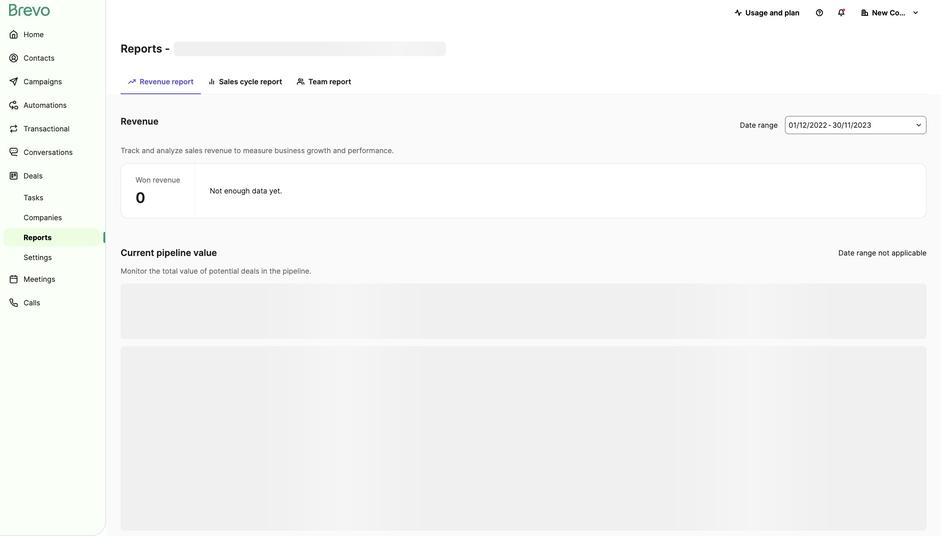Task type: vqa. For each thing, say whether or not it's contained in the screenshot.
First in BUTTON
no



Task type: describe. For each thing, give the bounding box(es) containing it.
sales cycle report link
[[201, 73, 289, 93]]

revenue report link
[[121, 73, 201, 94]]

monitor the total value of potential deals in the  pipeline.
[[121, 267, 311, 276]]

calls link
[[4, 292, 100, 314]]

potential
[[209, 267, 239, 276]]

company
[[890, 8, 923, 17]]

transactional
[[24, 124, 70, 133]]

01/12/2022
[[789, 121, 827, 130]]

transactional link
[[4, 118, 100, 140]]

date for date range not applicable
[[838, 249, 855, 258]]

deals link
[[4, 165, 100, 187]]

2 the from the left
[[269, 267, 281, 276]]

new company
[[872, 8, 923, 17]]

to
[[234, 146, 241, 155]]

home
[[24, 30, 44, 39]]

tab list containing revenue report
[[121, 73, 927, 94]]

home link
[[4, 24, 100, 45]]

track and analyze sales revenue to measure business growth and performance.
[[121, 146, 394, 155]]

1 vertical spatial value
[[180, 267, 198, 276]]

yet.
[[269, 186, 282, 195]]

track
[[121, 146, 140, 155]]

30/11/2023
[[832, 121, 871, 130]]

not
[[878, 249, 890, 258]]

total
[[162, 267, 178, 276]]

monitor
[[121, 267, 147, 276]]

automations
[[24, 101, 67, 110]]

conversations
[[24, 148, 73, 157]]

reports -
[[121, 42, 170, 55]]

- for 01/12/2022
[[828, 121, 831, 130]]

1 horizontal spatial and
[[333, 146, 346, 155]]

campaigns
[[24, 77, 62, 86]]

companies link
[[4, 209, 100, 227]]

cycle
[[240, 77, 258, 86]]

growth
[[307, 146, 331, 155]]

automations link
[[4, 94, 100, 116]]

contacts
[[24, 54, 55, 63]]

range for date range
[[758, 121, 778, 130]]

sales
[[185, 146, 202, 155]]

not enough data yet.
[[210, 186, 282, 195]]

reports for reports -
[[121, 42, 162, 55]]

business
[[275, 146, 305, 155]]

campaigns link
[[4, 71, 100, 93]]

companies
[[24, 213, 62, 222]]

applicable
[[892, 249, 927, 258]]

enough
[[224, 186, 250, 195]]

and for track
[[142, 146, 155, 155]]

new company button
[[854, 4, 927, 22]]

revenue for revenue report
[[140, 77, 170, 86]]

revenue inside won revenue 0
[[153, 176, 180, 185]]

settings
[[24, 253, 52, 262]]

meetings link
[[4, 268, 100, 290]]

date range
[[740, 121, 778, 130]]

2 report from the left
[[260, 77, 282, 86]]

date for date range
[[740, 121, 756, 130]]

current pipeline value
[[121, 248, 217, 259]]

sales cycle report
[[219, 77, 282, 86]]



Task type: locate. For each thing, give the bounding box(es) containing it.
revenue up track
[[121, 116, 159, 127]]

date
[[740, 121, 756, 130], [838, 249, 855, 258]]

calls
[[24, 298, 40, 307]]

report for revenue report
[[172, 77, 194, 86]]

- up revenue report
[[165, 42, 170, 55]]

1 the from the left
[[149, 267, 160, 276]]

0 horizontal spatial revenue
[[153, 176, 180, 185]]

0 horizontal spatial date
[[740, 121, 756, 130]]

won revenue 0
[[136, 176, 180, 207]]

tasks
[[24, 193, 43, 202]]

0 vertical spatial revenue
[[205, 146, 232, 155]]

team
[[308, 77, 328, 86]]

reports
[[121, 42, 162, 55], [24, 233, 52, 242]]

and for usage
[[770, 8, 783, 17]]

the
[[149, 267, 160, 276], [269, 267, 281, 276]]

meetings
[[24, 275, 55, 284]]

in
[[261, 267, 267, 276]]

reports up settings
[[24, 233, 52, 242]]

1 horizontal spatial the
[[269, 267, 281, 276]]

reports up revenue report link on the top
[[121, 42, 162, 55]]

and right track
[[142, 146, 155, 155]]

2 horizontal spatial report
[[329, 77, 351, 86]]

measure
[[243, 146, 272, 155]]

01/12/2022 - 30/11/2023
[[789, 121, 871, 130]]

2 horizontal spatial and
[[770, 8, 783, 17]]

analyze
[[157, 146, 183, 155]]

value up of
[[193, 248, 217, 259]]

1 vertical spatial date
[[838, 249, 855, 258]]

reports link
[[4, 229, 100, 247]]

0 vertical spatial range
[[758, 121, 778, 130]]

not
[[210, 186, 222, 195]]

new
[[872, 8, 888, 17]]

0 vertical spatial -
[[165, 42, 170, 55]]

0 horizontal spatial and
[[142, 146, 155, 155]]

performance.
[[348, 146, 394, 155]]

the right in
[[269, 267, 281, 276]]

range left 01/12/2022
[[758, 121, 778, 130]]

tasks link
[[4, 189, 100, 207]]

won
[[136, 176, 151, 185]]

1 horizontal spatial report
[[260, 77, 282, 86]]

1 vertical spatial reports
[[24, 233, 52, 242]]

revenue right won
[[153, 176, 180, 185]]

1 vertical spatial range
[[857, 249, 876, 258]]

conversations link
[[4, 141, 100, 163]]

of
[[200, 267, 207, 276]]

value
[[193, 248, 217, 259], [180, 267, 198, 276]]

usage and plan
[[745, 8, 800, 17]]

deals
[[24, 171, 43, 181]]

range left not on the top of page
[[857, 249, 876, 258]]

the left total
[[149, 267, 160, 276]]

and right growth
[[333, 146, 346, 155]]

- for reports
[[165, 42, 170, 55]]

and
[[770, 8, 783, 17], [142, 146, 155, 155], [333, 146, 346, 155]]

pipeline
[[156, 248, 191, 259]]

data
[[252, 186, 267, 195]]

sales
[[219, 77, 238, 86]]

report for team report
[[329, 77, 351, 86]]

tab list
[[121, 73, 927, 94]]

0 vertical spatial revenue
[[140, 77, 170, 86]]

value left of
[[180, 267, 198, 276]]

revenue inside tab list
[[140, 77, 170, 86]]

0 horizontal spatial reports
[[24, 233, 52, 242]]

0 horizontal spatial range
[[758, 121, 778, 130]]

0 vertical spatial value
[[193, 248, 217, 259]]

0 horizontal spatial report
[[172, 77, 194, 86]]

team report
[[308, 77, 351, 86]]

team report link
[[289, 73, 358, 93]]

revenue
[[205, 146, 232, 155], [153, 176, 180, 185]]

1 horizontal spatial reports
[[121, 42, 162, 55]]

0 vertical spatial date
[[740, 121, 756, 130]]

1 horizontal spatial -
[[828, 121, 831, 130]]

revenue for revenue
[[121, 116, 159, 127]]

current
[[121, 248, 154, 259]]

0 horizontal spatial the
[[149, 267, 160, 276]]

contacts link
[[4, 47, 100, 69]]

1 vertical spatial revenue
[[153, 176, 180, 185]]

- right 01/12/2022
[[828, 121, 831, 130]]

0 horizontal spatial -
[[165, 42, 170, 55]]

pipeline.
[[283, 267, 311, 276]]

plan
[[785, 8, 800, 17]]

reports for reports
[[24, 233, 52, 242]]

and left plan
[[770, 8, 783, 17]]

0 vertical spatial reports
[[121, 42, 162, 55]]

1 report from the left
[[172, 77, 194, 86]]

-
[[165, 42, 170, 55], [828, 121, 831, 130]]

1 vertical spatial revenue
[[121, 116, 159, 127]]

revenue left to
[[205, 146, 232, 155]]

1 horizontal spatial date
[[838, 249, 855, 258]]

revenue down the "reports -"
[[140, 77, 170, 86]]

1 horizontal spatial range
[[857, 249, 876, 258]]

revenue report
[[140, 77, 194, 86]]

1 horizontal spatial revenue
[[205, 146, 232, 155]]

range for date range not applicable
[[857, 249, 876, 258]]

date range not applicable
[[838, 249, 927, 258]]

1 vertical spatial -
[[828, 121, 831, 130]]

3 report from the left
[[329, 77, 351, 86]]

and inside usage and plan button
[[770, 8, 783, 17]]

deals
[[241, 267, 259, 276]]

revenue
[[140, 77, 170, 86], [121, 116, 159, 127]]

usage
[[745, 8, 768, 17]]

range
[[758, 121, 778, 130], [857, 249, 876, 258]]

0
[[136, 189, 145, 207]]

report
[[172, 77, 194, 86], [260, 77, 282, 86], [329, 77, 351, 86]]

settings link
[[4, 249, 100, 267]]

usage and plan button
[[727, 4, 807, 22]]



